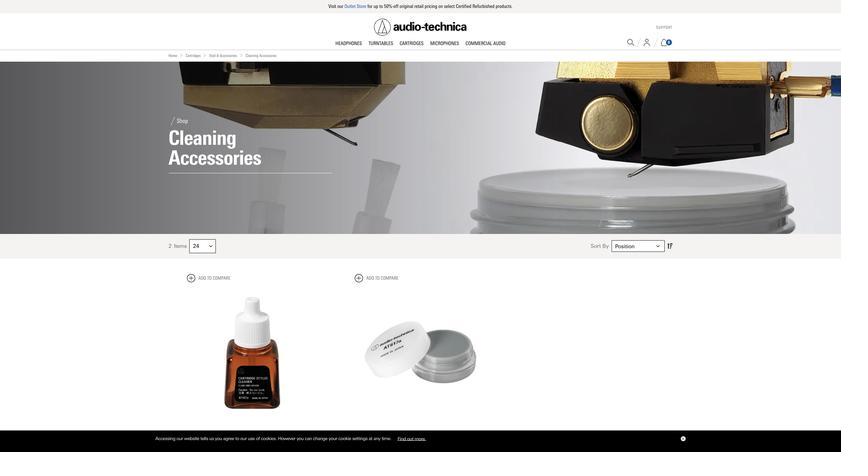Task type: locate. For each thing, give the bounding box(es) containing it.
2 compare from the left
[[381, 275, 399, 281]]

styli
[[209, 53, 216, 58]]

cartridges
[[400, 40, 424, 46], [186, 53, 201, 58]]

turntables link
[[365, 40, 397, 47]]

0 horizontal spatial add to compare button
[[187, 274, 231, 282]]

agree
[[223, 436, 234, 441]]

our left website
[[177, 436, 183, 441]]

cleaning accessories
[[246, 53, 277, 58], [169, 126, 261, 170]]

2 add from the left
[[367, 275, 374, 281]]

you right us
[[215, 436, 222, 441]]

compare for at617a image
[[381, 275, 399, 281]]

1 add from the left
[[198, 275, 206, 281]]

1 horizontal spatial compare
[[381, 275, 399, 281]]

outlet
[[345, 3, 356, 9]]

add
[[198, 275, 206, 281], [367, 275, 374, 281]]

cleaning right styli & accessories
[[246, 53, 258, 58]]

headphones link
[[332, 40, 365, 47]]

set descending direction image
[[667, 242, 673, 250]]

cartridges link right breadcrumbs icon
[[186, 53, 201, 59]]

accessories
[[220, 53, 237, 58], [259, 53, 277, 58], [169, 146, 261, 170]]

0 horizontal spatial divider line image
[[169, 117, 177, 125]]

1 horizontal spatial add to compare button
[[355, 274, 399, 282]]

1 vertical spatial cleaning
[[169, 126, 236, 150]]

divider line image
[[654, 38, 658, 47], [169, 117, 177, 125]]

up
[[374, 3, 378, 9]]

magnifying glass image
[[627, 39, 635, 46]]

audio
[[493, 40, 506, 46]]

1 horizontal spatial add
[[367, 275, 374, 281]]

1 add to compare from the left
[[198, 275, 231, 281]]

accessing
[[155, 436, 175, 441]]

divider line image
[[637, 38, 641, 47]]

1 horizontal spatial cleaning
[[246, 53, 258, 58]]

breadcrumbs image right styli & accessories
[[240, 54, 243, 57]]

retail
[[414, 3, 424, 9]]

cookies.
[[261, 436, 277, 441]]

our for visit
[[337, 3, 343, 9]]

at617a image
[[355, 288, 486, 419]]

our for accessing
[[177, 436, 183, 441]]

cleaning accessories image
[[0, 62, 841, 234]]

1 horizontal spatial divider line image
[[654, 38, 658, 47]]

1 horizontal spatial you
[[297, 436, 304, 441]]

you left can
[[297, 436, 304, 441]]

add to compare button for at607a image
[[187, 274, 231, 282]]

&
[[217, 53, 219, 58]]

of
[[256, 436, 260, 441]]

0 horizontal spatial you
[[215, 436, 222, 441]]

1 vertical spatial cartridges
[[186, 53, 201, 58]]

find
[[398, 436, 406, 441]]

original
[[400, 3, 413, 9]]

1 add to compare button from the left
[[187, 274, 231, 282]]

cartridges for bottommost cartridges link
[[186, 53, 201, 58]]

2 horizontal spatial our
[[337, 3, 343, 9]]

accessories for left divider line icon
[[169, 146, 261, 170]]

cleaning for left divider line icon
[[169, 126, 236, 150]]

1 vertical spatial divider line image
[[169, 117, 177, 125]]

your
[[329, 436, 337, 441]]

sort
[[591, 243, 601, 249]]

can
[[305, 436, 312, 441]]

cleaning down shop
[[169, 126, 236, 150]]

visit our outlet store for up to 50%-off original retail pricing on select certified refurbished products.
[[329, 3, 513, 9]]

0 horizontal spatial cleaning
[[169, 126, 236, 150]]

home
[[169, 53, 177, 58]]

our
[[337, 3, 343, 9], [177, 436, 183, 441], [240, 436, 247, 441]]

add for add to compare button for at607a image
[[198, 275, 206, 281]]

cartridges right breadcrumbs icon
[[186, 53, 201, 58]]

carrat down image
[[656, 245, 660, 248]]

find out more. link
[[393, 434, 431, 444]]

cartridges inside cartridges link
[[400, 40, 424, 46]]

1 horizontal spatial add to compare
[[367, 275, 399, 281]]

to
[[379, 3, 383, 9], [207, 275, 212, 281], [375, 275, 380, 281], [235, 436, 239, 441]]

items
[[174, 243, 187, 249]]

0 vertical spatial cleaning
[[246, 53, 258, 58]]

you
[[215, 436, 222, 441], [297, 436, 304, 441]]

cartridges link
[[397, 40, 427, 47], [186, 53, 201, 59]]

0 vertical spatial divider line image
[[654, 38, 658, 47]]

breadcrumbs image
[[203, 54, 207, 57], [240, 54, 243, 57]]

website
[[184, 436, 199, 441]]

compare
[[213, 275, 231, 281], [381, 275, 399, 281]]

add to compare for add to compare button corresponding to at617a image
[[367, 275, 399, 281]]

find out more.
[[398, 436, 426, 441]]

0 horizontal spatial cartridges link
[[186, 53, 201, 59]]

1 horizontal spatial cartridges
[[400, 40, 424, 46]]

0 horizontal spatial our
[[177, 436, 183, 441]]

cleaning inside 'cleaning accessories'
[[169, 126, 236, 150]]

settings
[[352, 436, 368, 441]]

2 add to compare from the left
[[367, 275, 399, 281]]

change
[[313, 436, 328, 441]]

1 horizontal spatial breadcrumbs image
[[240, 54, 243, 57]]

our right "visit" at the left of page
[[337, 3, 343, 9]]

1 horizontal spatial cartridges link
[[397, 40, 427, 47]]

0 vertical spatial cartridges
[[400, 40, 424, 46]]

carrat down image
[[209, 245, 213, 248]]

cartridges for the top cartridges link
[[400, 40, 424, 46]]

0 horizontal spatial cartridges
[[186, 53, 201, 58]]

2 add to compare button from the left
[[355, 274, 399, 282]]

support
[[656, 25, 673, 30]]

store
[[357, 3, 366, 9]]

select
[[444, 3, 455, 9]]

more.
[[415, 436, 426, 441]]

commercial audio
[[466, 40, 506, 46]]

1 vertical spatial cleaning accessories
[[169, 126, 261, 170]]

0 horizontal spatial compare
[[213, 275, 231, 281]]

0
[[668, 40, 670, 45]]

pricing
[[425, 3, 437, 9]]

accessories for 2nd breadcrumbs image from the left
[[259, 53, 277, 58]]

styli & accessories link
[[209, 53, 237, 59]]

any
[[374, 436, 381, 441]]

2
[[169, 243, 172, 249]]

microphones link
[[427, 40, 462, 47]]

breadcrumbs image left styli at the top of page
[[203, 54, 207, 57]]

1 compare from the left
[[213, 275, 231, 281]]

0 horizontal spatial add
[[198, 275, 206, 281]]

sort by
[[591, 243, 609, 249]]

0 horizontal spatial breadcrumbs image
[[203, 54, 207, 57]]

cross image
[[682, 438, 684, 440]]

cartridges down store logo
[[400, 40, 424, 46]]

add to compare for add to compare button for at607a image
[[198, 275, 231, 281]]

add to compare
[[198, 275, 231, 281], [367, 275, 399, 281]]

our down view
[[240, 436, 247, 441]]

on
[[439, 3, 443, 9]]

cartridges link down store logo
[[397, 40, 427, 47]]

cleaning
[[246, 53, 258, 58], [169, 126, 236, 150]]

shop
[[177, 117, 188, 125]]

product
[[249, 430, 270, 435]]

0 horizontal spatial add to compare
[[198, 275, 231, 281]]

add to compare button
[[187, 274, 231, 282], [355, 274, 399, 282]]

view product link
[[222, 426, 283, 440]]



Task type: vqa. For each thing, say whether or not it's contained in the screenshot.
professional
no



Task type: describe. For each thing, give the bounding box(es) containing it.
at607a image
[[187, 288, 318, 419]]

accessing our website tells us you agree to our use of cookies. however you can change your cookie settings at any time.
[[155, 436, 393, 441]]

0 link
[[660, 39, 673, 46]]

store logo image
[[374, 19, 467, 36]]

turntables
[[369, 40, 393, 46]]

1 you from the left
[[215, 436, 222, 441]]

0 vertical spatial cleaning accessories
[[246, 53, 277, 58]]

view product
[[236, 430, 270, 435]]

cleaning for 2nd breadcrumbs image from the left
[[246, 53, 258, 58]]

support link
[[656, 25, 673, 30]]

outlet store link
[[345, 3, 366, 9]]

1 breadcrumbs image from the left
[[203, 54, 207, 57]]

compare for at607a image
[[213, 275, 231, 281]]

commercial
[[466, 40, 492, 46]]

commercial audio link
[[462, 40, 509, 47]]

use
[[248, 436, 255, 441]]

us
[[209, 436, 214, 441]]

1 vertical spatial cartridges link
[[186, 53, 201, 59]]

certified
[[456, 3, 472, 9]]

breadcrumbs image
[[180, 54, 183, 57]]

visit
[[329, 3, 336, 9]]

for
[[368, 3, 373, 9]]

products.
[[496, 3, 513, 9]]

home link
[[169, 53, 177, 59]]

view
[[236, 430, 247, 435]]

50%-
[[384, 3, 394, 9]]

styli & accessories
[[209, 53, 237, 58]]

basket image
[[660, 39, 668, 46]]

2 items
[[169, 243, 187, 249]]

2 breadcrumbs image from the left
[[240, 54, 243, 57]]

by
[[603, 243, 609, 249]]

tells
[[200, 436, 208, 441]]

0 vertical spatial cartridges link
[[397, 40, 427, 47]]

microphones
[[430, 40, 459, 46]]

cookie
[[339, 436, 351, 441]]

refurbished
[[473, 3, 495, 9]]

headphones
[[336, 40, 362, 46]]

at
[[369, 436, 373, 441]]

however
[[278, 436, 296, 441]]

add to compare button for at617a image
[[355, 274, 399, 282]]

2 you from the left
[[297, 436, 304, 441]]

1 horizontal spatial our
[[240, 436, 247, 441]]

out
[[407, 436, 414, 441]]

add for add to compare button corresponding to at617a image
[[367, 275, 374, 281]]

off
[[394, 3, 399, 9]]

time.
[[382, 436, 392, 441]]



